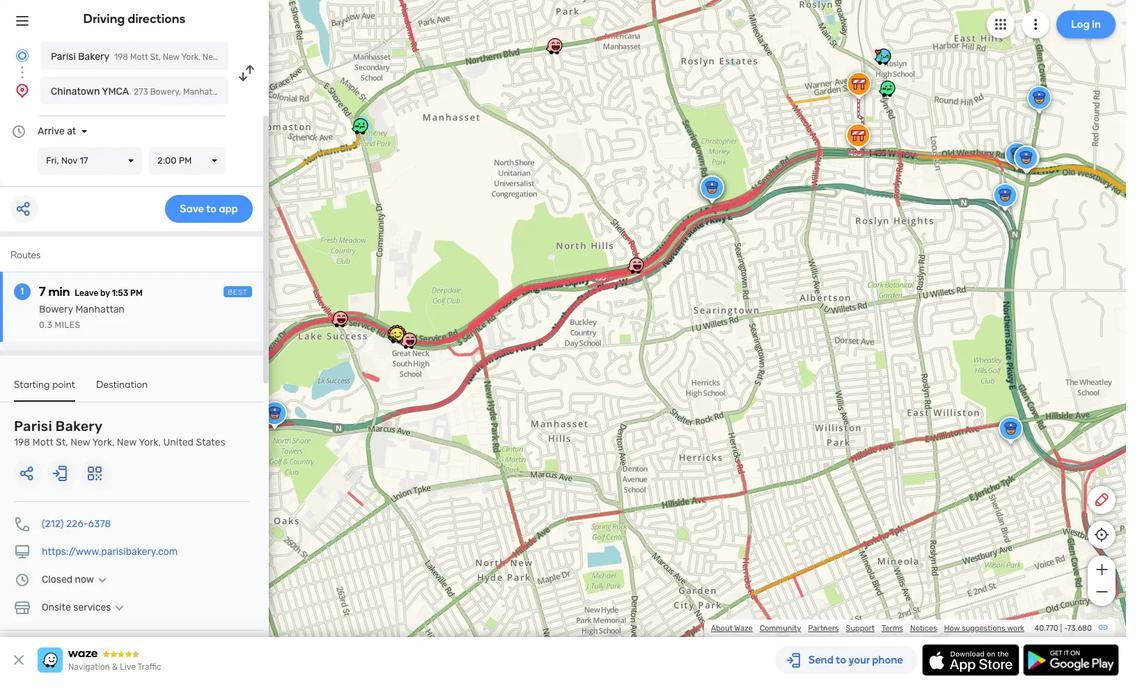 Task type: vqa. For each thing, say whether or not it's contained in the screenshot.
Mott to the right
yes



Task type: locate. For each thing, give the bounding box(es) containing it.
store image
[[14, 600, 31, 617]]

point
[[52, 379, 75, 391]]

0 horizontal spatial pm
[[130, 288, 143, 298]]

(212) 226-6378
[[42, 518, 111, 530]]

bakery down point
[[55, 418, 103, 435]]

mott up 273
[[130, 52, 148, 62]]

parisi up 'chinatown' at the left of page
[[51, 51, 76, 63]]

6378
[[88, 518, 111, 530]]

1 vertical spatial parisi bakery 198 mott st, new york, new york, united states
[[14, 418, 225, 449]]

york,
[[182, 52, 201, 62], [221, 52, 240, 62], [92, 437, 115, 449], [139, 437, 161, 449]]

0 vertical spatial 198
[[114, 52, 128, 62]]

clock image up store image at the bottom of the page
[[14, 572, 31, 589]]

x image
[[10, 652, 27, 669]]

1 horizontal spatial pm
[[179, 155, 192, 166]]

closed now button
[[42, 574, 111, 586]]

at
[[67, 125, 76, 137]]

40.770
[[1035, 624, 1059, 633]]

clock image left arrive
[[10, 123, 27, 140]]

waze
[[735, 624, 753, 633]]

bowery manhattan 0.3 miles
[[39, 304, 125, 330]]

parisi bakery 198 mott st, new york, new york, united states down 'destination' button
[[14, 418, 225, 449]]

0 vertical spatial st,
[[150, 52, 161, 62]]

1 vertical spatial pm
[[130, 288, 143, 298]]

0 vertical spatial mott
[[130, 52, 148, 62]]

273
[[134, 87, 148, 97]]

1 vertical spatial mott
[[32, 437, 53, 449]]

closed
[[42, 574, 73, 586]]

partners
[[809, 624, 839, 633]]

notices link
[[911, 624, 938, 633]]

1 vertical spatial 198
[[14, 437, 30, 449]]

1 horizontal spatial st,
[[150, 52, 161, 62]]

bowery,
[[150, 87, 181, 97]]

arrive
[[38, 125, 65, 137]]

now
[[75, 574, 94, 586]]

live
[[120, 663, 136, 672]]

pm right 1:53
[[130, 288, 143, 298]]

bakery
[[78, 51, 109, 63], [55, 418, 103, 435]]

suggestions
[[962, 624, 1006, 633]]

manhattan
[[75, 304, 125, 316]]

states
[[270, 52, 296, 62], [257, 87, 283, 97], [196, 437, 225, 449]]

new down 'destination' button
[[117, 437, 137, 449]]

bakery down 'driving'
[[78, 51, 109, 63]]

parisi
[[51, 51, 76, 63], [14, 418, 52, 435]]

directions
[[128, 11, 186, 26]]

onsite services
[[42, 602, 111, 614]]

(212)
[[42, 518, 64, 530]]

link image
[[1098, 622, 1109, 633]]

about waze link
[[711, 624, 753, 633]]

parisi down the starting point button
[[14, 418, 52, 435]]

how suggestions work link
[[945, 624, 1025, 633]]

united
[[242, 52, 268, 62], [230, 87, 255, 97], [163, 437, 194, 449]]

driving
[[83, 11, 125, 26]]

st, up bowery,
[[150, 52, 161, 62]]

0 vertical spatial bakery
[[78, 51, 109, 63]]

terms link
[[882, 624, 904, 633]]

chevron down image
[[94, 575, 111, 586]]

best
[[228, 288, 248, 297]]

fri,
[[46, 155, 59, 166]]

st, down the starting point button
[[56, 437, 68, 449]]

new
[[163, 52, 180, 62], [203, 52, 220, 62], [70, 437, 90, 449], [117, 437, 137, 449]]

how
[[945, 624, 960, 633]]

1 vertical spatial bakery
[[55, 418, 103, 435]]

zoom out image
[[1094, 584, 1111, 601]]

mott down the starting point button
[[32, 437, 53, 449]]

parisi bakery 198 mott st, new york, new york, united states up the chinatown ymca 273 bowery, manhattan, united states
[[51, 51, 296, 63]]

0 horizontal spatial 198
[[14, 437, 30, 449]]

pm inside the 7 min leave by 1:53 pm
[[130, 288, 143, 298]]

0 vertical spatial pm
[[179, 155, 192, 166]]

leave
[[75, 288, 98, 298]]

mott
[[130, 52, 148, 62], [32, 437, 53, 449]]

0 vertical spatial parisi
[[51, 51, 76, 63]]

https://www.parisibakery.com link
[[42, 546, 178, 558]]

st,
[[150, 52, 161, 62], [56, 437, 68, 449]]

73.680
[[1068, 624, 1093, 633]]

clock image
[[10, 123, 27, 140], [14, 572, 31, 589]]

notices
[[911, 624, 938, 633]]

1 vertical spatial united
[[230, 87, 255, 97]]

min
[[48, 284, 70, 300]]

198 up ymca
[[114, 52, 128, 62]]

pm right 2:00
[[179, 155, 192, 166]]

pm inside list box
[[179, 155, 192, 166]]

1 vertical spatial states
[[257, 87, 283, 97]]

1 vertical spatial st,
[[56, 437, 68, 449]]

navigation & live traffic
[[68, 663, 161, 672]]

destination
[[96, 379, 148, 391]]

0 horizontal spatial mott
[[32, 437, 53, 449]]

traffic
[[138, 663, 161, 672]]

parisi bakery 198 mott st, new york, new york, united states
[[51, 51, 296, 63], [14, 418, 225, 449]]

198 down the starting point button
[[14, 437, 30, 449]]

community
[[760, 624, 802, 633]]

computer image
[[14, 544, 31, 561]]

198
[[114, 52, 128, 62], [14, 437, 30, 449]]

support link
[[846, 624, 875, 633]]

zoom in image
[[1094, 562, 1111, 578]]

miles
[[55, 321, 80, 330]]

onsite services button
[[42, 602, 128, 614]]

pm
[[179, 155, 192, 166], [130, 288, 143, 298]]



Task type: describe. For each thing, give the bounding box(es) containing it.
0.3
[[39, 321, 52, 330]]

0 vertical spatial united
[[242, 52, 268, 62]]

united inside the chinatown ymca 273 bowery, manhattan, united states
[[230, 87, 255, 97]]

driving directions
[[83, 11, 186, 26]]

226-
[[66, 518, 88, 530]]

1 horizontal spatial 198
[[114, 52, 128, 62]]

1 vertical spatial clock image
[[14, 572, 31, 589]]

new down point
[[70, 437, 90, 449]]

manhattan,
[[183, 87, 227, 97]]

|
[[1061, 624, 1063, 633]]

partners link
[[809, 624, 839, 633]]

support
[[846, 624, 875, 633]]

ymca
[[102, 86, 129, 98]]

0 vertical spatial states
[[270, 52, 296, 62]]

closed now
[[42, 574, 94, 586]]

bowery
[[39, 304, 73, 316]]

1
[[21, 286, 24, 298]]

starting point button
[[14, 379, 75, 402]]

-
[[1065, 624, 1068, 633]]

2:00 pm list box
[[149, 147, 226, 175]]

0 vertical spatial clock image
[[10, 123, 27, 140]]

starting point
[[14, 379, 75, 391]]

community link
[[760, 624, 802, 633]]

fri, nov 17 list box
[[38, 147, 142, 175]]

location image
[[14, 82, 31, 99]]

starting
[[14, 379, 50, 391]]

2:00
[[157, 155, 177, 166]]

(212) 226-6378 link
[[42, 518, 111, 530]]

17
[[80, 155, 88, 166]]

terms
[[882, 624, 904, 633]]

onsite
[[42, 602, 71, 614]]

call image
[[14, 516, 31, 533]]

40.770 | -73.680
[[1035, 624, 1093, 633]]

1 horizontal spatial mott
[[130, 52, 148, 62]]

https://www.parisibakery.com
[[42, 546, 178, 558]]

arrive at
[[38, 125, 76, 137]]

chinatown
[[51, 86, 100, 98]]

navigation
[[68, 663, 110, 672]]

routes
[[10, 249, 41, 261]]

new up manhattan,
[[203, 52, 220, 62]]

2 vertical spatial states
[[196, 437, 225, 449]]

0 horizontal spatial st,
[[56, 437, 68, 449]]

chevron down image
[[111, 603, 128, 614]]

&
[[112, 663, 118, 672]]

2 vertical spatial united
[[163, 437, 194, 449]]

1 vertical spatial parisi
[[14, 418, 52, 435]]

new up the chinatown ymca 273 bowery, manhattan, united states
[[163, 52, 180, 62]]

states inside the chinatown ymca 273 bowery, manhattan, united states
[[257, 87, 283, 97]]

2:00 pm
[[157, 155, 192, 166]]

7
[[39, 284, 46, 300]]

about waze community partners support terms notices how suggestions work
[[711, 624, 1025, 633]]

1:53
[[112, 288, 128, 298]]

0 vertical spatial parisi bakery 198 mott st, new york, new york, united states
[[51, 51, 296, 63]]

7 min leave by 1:53 pm
[[39, 284, 143, 300]]

by
[[100, 288, 110, 298]]

nov
[[61, 155, 77, 166]]

work
[[1008, 624, 1025, 633]]

destination button
[[96, 379, 148, 401]]

about
[[711, 624, 733, 633]]

chinatown ymca 273 bowery, manhattan, united states
[[51, 86, 283, 98]]

pencil image
[[1094, 492, 1111, 509]]

services
[[73, 602, 111, 614]]

current location image
[[14, 47, 31, 64]]

fri, nov 17
[[46, 155, 88, 166]]



